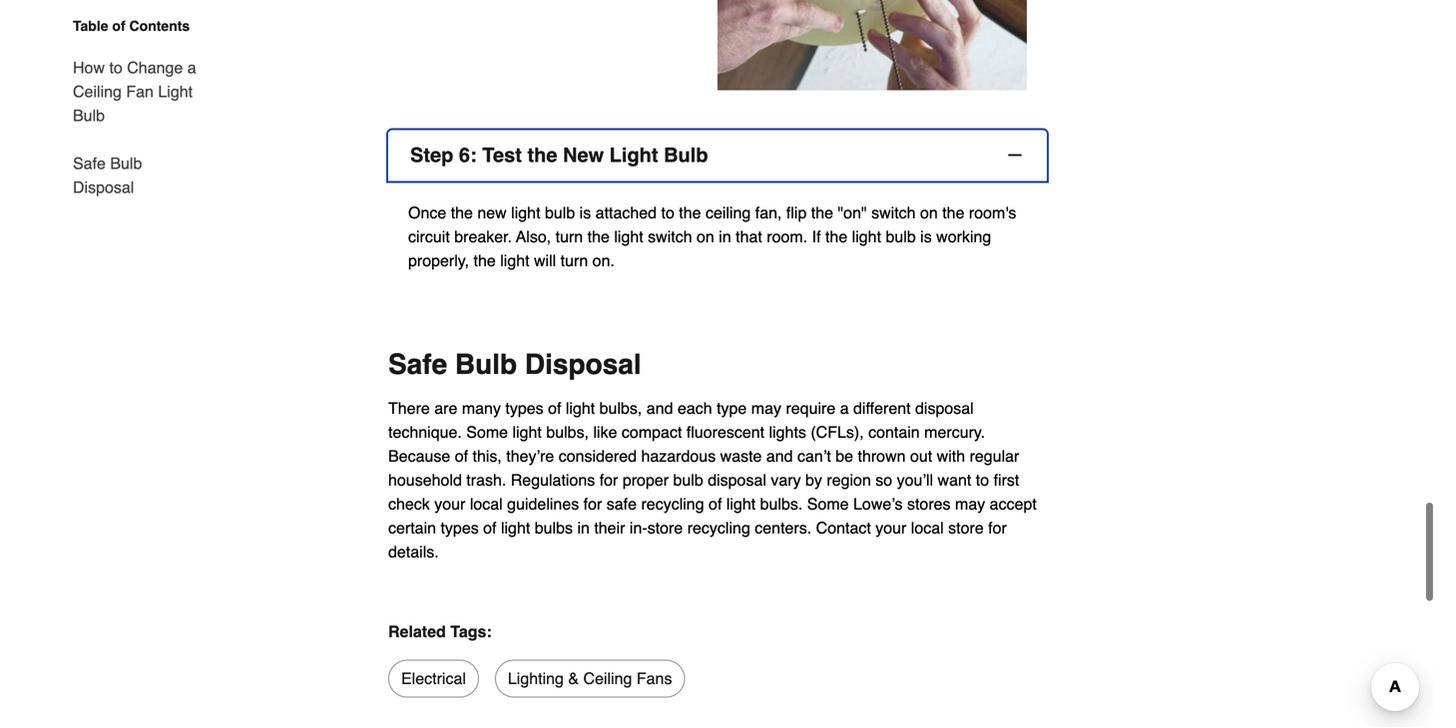 Task type: vqa. For each thing, say whether or not it's contained in the screenshot.
By
yes



Task type: locate. For each thing, give the bounding box(es) containing it.
recycling left centers.
[[687, 519, 750, 537]]

1 store from the left
[[647, 519, 683, 537]]

0 vertical spatial your
[[434, 495, 465, 513]]

store down proper
[[647, 519, 683, 537]]

some
[[466, 423, 508, 442], [807, 495, 849, 513]]

room.
[[767, 227, 808, 246]]

1 horizontal spatial in
[[719, 227, 731, 246]]

0 vertical spatial in
[[719, 227, 731, 246]]

0 horizontal spatial ceiling
[[73, 82, 122, 101]]

0 horizontal spatial your
[[434, 495, 465, 513]]

switch down attached
[[648, 227, 692, 246]]

this,
[[473, 447, 502, 466]]

electrical link
[[388, 660, 479, 698]]

a up (cfls), on the bottom of page
[[840, 399, 849, 418]]

1 horizontal spatial disposal
[[525, 349, 641, 381]]

minus image
[[1005, 145, 1025, 165]]

of right "table"
[[112, 18, 125, 34]]

bulbs, left the like
[[546, 423, 589, 442]]

0 vertical spatial light
[[158, 82, 193, 101]]

are
[[434, 399, 457, 418]]

0 horizontal spatial to
[[109, 58, 123, 77]]

disposal
[[73, 178, 134, 197], [525, 349, 641, 381]]

1 horizontal spatial on
[[920, 204, 938, 222]]

1 vertical spatial disposal
[[708, 471, 766, 489]]

ceiling right the &
[[583, 670, 632, 688]]

local down trash.
[[470, 495, 503, 513]]

in inside there are many types of light bulbs, and each type may require a different disposal technique. some light bulbs, like compact fluorescent lights (cfls), contain mercury. because of this, they're considered hazardous waste and can't be thrown out with regular household trash. regulations for proper bulb disposal vary by region so you'll want to first check your local guidelines for safe recycling of light bulbs. some lowe's stores may accept certain types of light bulbs in their in-store recycling centers. contact your local store for details.
[[577, 519, 590, 537]]

safe bulb disposal
[[73, 154, 142, 197], [388, 349, 641, 381]]

vary
[[771, 471, 801, 489]]

is left working
[[920, 227, 932, 246]]

0 vertical spatial safe bulb disposal
[[73, 154, 142, 197]]

0 horizontal spatial store
[[647, 519, 683, 537]]

safe down how to change a ceiling fan light bulb
[[73, 154, 106, 173]]

disposal up mercury.
[[915, 399, 974, 418]]

and up compact on the left bottom of the page
[[646, 399, 673, 418]]

1 vertical spatial types
[[441, 519, 479, 537]]

for left safe
[[583, 495, 602, 513]]

1 horizontal spatial types
[[505, 399, 544, 418]]

1 vertical spatial bulbs,
[[546, 423, 589, 442]]

0 horizontal spatial bulb
[[545, 204, 575, 222]]

0 vertical spatial is
[[579, 204, 591, 222]]

is left attached
[[579, 204, 591, 222]]

flip
[[786, 204, 807, 222]]

0 horizontal spatial bulbs,
[[546, 423, 589, 442]]

to
[[109, 58, 123, 77], [661, 204, 674, 222], [976, 471, 989, 489]]

types right certain
[[441, 519, 479, 537]]

0 vertical spatial bulbs,
[[599, 399, 642, 418]]

1 horizontal spatial light
[[609, 144, 658, 167]]

the
[[527, 144, 557, 167], [451, 204, 473, 222], [679, 204, 701, 222], [811, 204, 833, 222], [942, 204, 965, 222], [587, 227, 610, 246], [825, 227, 848, 246], [474, 251, 496, 270]]

1 vertical spatial disposal
[[525, 349, 641, 381]]

so
[[876, 471, 892, 489]]

your down lowe's
[[875, 519, 907, 537]]

the inside button
[[527, 144, 557, 167]]

1 horizontal spatial store
[[948, 519, 984, 537]]

properly,
[[408, 251, 469, 270]]

in inside the once the new light bulb is attached to the ceiling fan, flip the "on" switch on the room's circuit breaker. also, turn the light switch on in that room. if the light bulb is working properly, the light will turn on.
[[719, 227, 731, 246]]

to right how
[[109, 58, 123, 77]]

ceiling down how
[[73, 82, 122, 101]]

0 vertical spatial and
[[646, 399, 673, 418]]

disposal
[[915, 399, 974, 418], [708, 471, 766, 489]]

2 vertical spatial for
[[988, 519, 1007, 537]]

1 horizontal spatial safe bulb disposal
[[388, 349, 641, 381]]

you'll
[[897, 471, 933, 489]]

bulb down how
[[73, 106, 105, 125]]

bulbs
[[535, 519, 573, 537]]

your
[[434, 495, 465, 513], [875, 519, 907, 537]]

safe up there
[[388, 349, 447, 381]]

0 vertical spatial recycling
[[641, 495, 704, 513]]

1 vertical spatial light
[[609, 144, 658, 167]]

1 vertical spatial switch
[[648, 227, 692, 246]]

new
[[477, 204, 507, 222]]

light inside button
[[609, 144, 658, 167]]

0 horizontal spatial some
[[466, 423, 508, 442]]

of left this, at left bottom
[[455, 447, 468, 466]]

switch right "on"
[[871, 204, 916, 222]]

local down stores
[[911, 519, 944, 537]]

2 horizontal spatial to
[[976, 471, 989, 489]]

the up working
[[942, 204, 965, 222]]

may up lights
[[751, 399, 781, 418]]

1 horizontal spatial some
[[807, 495, 849, 513]]

and up vary
[[766, 447, 793, 466]]

contain
[[868, 423, 920, 442]]

1 vertical spatial turn
[[561, 251, 588, 270]]

1 vertical spatial to
[[661, 204, 674, 222]]

light down change
[[158, 82, 193, 101]]

on down ceiling
[[697, 227, 714, 246]]

how to change a ceiling fan light bulb link
[[73, 44, 207, 140]]

be
[[836, 447, 853, 466]]

tags:
[[450, 623, 492, 641]]

for down "accept"
[[988, 519, 1007, 537]]

with
[[937, 447, 965, 466]]

to left first
[[976, 471, 989, 489]]

lights
[[769, 423, 806, 442]]

test
[[482, 144, 522, 167]]

safe bulb disposal up 'many'
[[388, 349, 641, 381]]

bulb up "also,"
[[545, 204, 575, 222]]

related
[[388, 623, 446, 641]]

1 horizontal spatial switch
[[871, 204, 916, 222]]

1 horizontal spatial your
[[875, 519, 907, 537]]

6:
[[459, 144, 477, 167]]

safe
[[607, 495, 637, 513]]

safe
[[73, 154, 106, 173], [388, 349, 447, 381]]

bulb
[[73, 106, 105, 125], [664, 144, 708, 167], [110, 154, 142, 173], [455, 349, 517, 381]]

of
[[112, 18, 125, 34], [548, 399, 561, 418], [455, 447, 468, 466], [709, 495, 722, 513], [483, 519, 496, 537]]

bulb left working
[[886, 227, 916, 246]]

1 vertical spatial ceiling
[[583, 670, 632, 688]]

0 vertical spatial bulb
[[545, 204, 575, 222]]

0 horizontal spatial may
[[751, 399, 781, 418]]

1 vertical spatial a
[[840, 399, 849, 418]]

1 horizontal spatial and
[[766, 447, 793, 466]]

0 horizontal spatial disposal
[[73, 178, 134, 197]]

like
[[593, 423, 617, 442]]

1 horizontal spatial bulb
[[673, 471, 703, 489]]

ceiling
[[706, 204, 751, 222]]

for down considered
[[599, 471, 618, 489]]

the right test
[[527, 144, 557, 167]]

bulb down hazardous at left
[[673, 471, 703, 489]]

turn up will
[[556, 227, 583, 246]]

circuit
[[408, 227, 450, 246]]

0 vertical spatial to
[[109, 58, 123, 77]]

1 horizontal spatial is
[[920, 227, 932, 246]]

0 vertical spatial disposal
[[915, 399, 974, 418]]

for
[[599, 471, 618, 489], [583, 495, 602, 513], [988, 519, 1007, 537]]

0 horizontal spatial safe
[[73, 154, 106, 173]]

compact
[[622, 423, 682, 442]]

1 vertical spatial safe
[[388, 349, 447, 381]]

thrown
[[858, 447, 906, 466]]

1 vertical spatial for
[[583, 495, 602, 513]]

bulbs, up the like
[[599, 399, 642, 418]]

some up this, at left bottom
[[466, 423, 508, 442]]

switch
[[871, 204, 916, 222], [648, 227, 692, 246]]

considered
[[559, 447, 637, 466]]

light
[[158, 82, 193, 101], [609, 144, 658, 167]]

0 vertical spatial may
[[751, 399, 781, 418]]

ceiling
[[73, 82, 122, 101], [583, 670, 632, 688]]

store down stores
[[948, 519, 984, 537]]

light
[[511, 204, 540, 222], [614, 227, 643, 246], [852, 227, 881, 246], [500, 251, 529, 270], [566, 399, 595, 418], [512, 423, 542, 442], [726, 495, 756, 513], [501, 519, 530, 537]]

1 vertical spatial local
[[911, 519, 944, 537]]

1 vertical spatial may
[[955, 495, 985, 513]]

to inside how to change a ceiling fan light bulb
[[109, 58, 123, 77]]

safe bulb disposal down how to change a ceiling fan light bulb
[[73, 154, 142, 197]]

the down breaker.
[[474, 251, 496, 270]]

0 vertical spatial safe
[[73, 154, 106, 173]]

bulb up ceiling
[[664, 144, 708, 167]]

1 vertical spatial in
[[577, 519, 590, 537]]

light down "on"
[[852, 227, 881, 246]]

their
[[594, 519, 625, 537]]

fan,
[[755, 204, 782, 222]]

light up they're
[[512, 423, 542, 442]]

2 horizontal spatial bulb
[[886, 227, 916, 246]]

on
[[920, 204, 938, 222], [697, 227, 714, 246]]

they're
[[506, 447, 554, 466]]

to right attached
[[661, 204, 674, 222]]

2 vertical spatial bulb
[[673, 471, 703, 489]]

in left their at left
[[577, 519, 590, 537]]

may
[[751, 399, 781, 418], [955, 495, 985, 513]]

store
[[647, 519, 683, 537], [948, 519, 984, 537]]

0 horizontal spatial types
[[441, 519, 479, 537]]

bulb down how to change a ceiling fan light bulb
[[110, 154, 142, 173]]

type
[[717, 399, 747, 418]]

0 vertical spatial types
[[505, 399, 544, 418]]

of down trash.
[[483, 519, 496, 537]]

there are many types of light bulbs, and each type may require a different disposal technique. some light bulbs, like compact fluorescent lights (cfls), contain mercury. because of this, they're considered hazardous waste and can't be thrown out with regular household trash. regulations for proper bulb disposal vary by region so you'll want to first check your local guidelines for safe recycling of light bulbs. some lowe's stores may accept certain types of light bulbs in their in-store recycling centers. contact your local store for details.
[[388, 399, 1037, 561]]

to inside the once the new light bulb is attached to the ceiling fan, flip the "on" switch on the room's circuit breaker. also, turn the light switch on in that room. if the light bulb is working properly, the light will turn on.
[[661, 204, 674, 222]]

1 horizontal spatial to
[[661, 204, 674, 222]]

your down "household"
[[434, 495, 465, 513]]

1 horizontal spatial may
[[955, 495, 985, 513]]

recycling down proper
[[641, 495, 704, 513]]

in
[[719, 227, 731, 246], [577, 519, 590, 537]]

change
[[127, 58, 183, 77]]

light right new
[[609, 144, 658, 167]]

can't
[[797, 447, 831, 466]]

different
[[853, 399, 911, 418]]

a
[[187, 58, 196, 77], [840, 399, 849, 418]]

and
[[646, 399, 673, 418], [766, 447, 793, 466]]

bulb inside button
[[664, 144, 708, 167]]

1 vertical spatial recycling
[[687, 519, 750, 537]]

disposal down waste
[[708, 471, 766, 489]]

1 vertical spatial bulb
[[886, 227, 916, 246]]

types right 'many'
[[505, 399, 544, 418]]

safe bulb disposal link
[[73, 140, 207, 200]]

0 vertical spatial disposal
[[73, 178, 134, 197]]

turn right will
[[561, 251, 588, 270]]

0 horizontal spatial on
[[697, 227, 714, 246]]

a right change
[[187, 58, 196, 77]]

contents
[[129, 18, 190, 34]]

0 horizontal spatial a
[[187, 58, 196, 77]]

0 horizontal spatial in
[[577, 519, 590, 537]]

0 horizontal spatial light
[[158, 82, 193, 101]]

2 store from the left
[[948, 519, 984, 537]]

0 horizontal spatial safe bulb disposal
[[73, 154, 142, 197]]

the left ceiling
[[679, 204, 701, 222]]

0 horizontal spatial local
[[470, 495, 503, 513]]

in left that
[[719, 227, 731, 246]]

0 vertical spatial some
[[466, 423, 508, 442]]

light left bulbs.
[[726, 495, 756, 513]]

0 vertical spatial on
[[920, 204, 938, 222]]

0 vertical spatial a
[[187, 58, 196, 77]]

turn
[[556, 227, 583, 246], [561, 251, 588, 270]]

may down want
[[955, 495, 985, 513]]

light up the like
[[566, 399, 595, 418]]

trash.
[[466, 471, 506, 489]]

bulb
[[545, 204, 575, 222], [886, 227, 916, 246], [673, 471, 703, 489]]

table of contents
[[73, 18, 190, 34]]

waste
[[720, 447, 762, 466]]

local
[[470, 495, 503, 513], [911, 519, 944, 537]]

table of contents element
[[57, 16, 207, 200]]

on up working
[[920, 204, 938, 222]]

2 vertical spatial to
[[976, 471, 989, 489]]

1 horizontal spatial a
[[840, 399, 849, 418]]

0 vertical spatial ceiling
[[73, 82, 122, 101]]

some down by
[[807, 495, 849, 513]]



Task type: describe. For each thing, give the bounding box(es) containing it.
in-
[[630, 519, 647, 537]]

0 vertical spatial for
[[599, 471, 618, 489]]

require
[[786, 399, 836, 418]]

regular
[[970, 447, 1019, 466]]

certain
[[388, 519, 436, 537]]

room's
[[969, 204, 1016, 222]]

1 horizontal spatial safe
[[388, 349, 447, 381]]

bulbs.
[[760, 495, 803, 513]]

a man replacing a light cover on to a ceiling fan. image
[[718, 0, 1027, 90]]

fan
[[126, 82, 154, 101]]

fans
[[637, 670, 672, 688]]

mercury.
[[924, 423, 985, 442]]

once
[[408, 204, 446, 222]]

out
[[910, 447, 932, 466]]

1 horizontal spatial disposal
[[915, 399, 974, 418]]

1 horizontal spatial local
[[911, 519, 944, 537]]

how
[[73, 58, 105, 77]]

details.
[[388, 543, 439, 561]]

also,
[[516, 227, 551, 246]]

working
[[936, 227, 991, 246]]

step
[[410, 144, 453, 167]]

by
[[805, 471, 822, 489]]

centers.
[[755, 519, 812, 537]]

technique.
[[388, 423, 462, 442]]

regulations
[[511, 471, 595, 489]]

the right if at the top of the page
[[825, 227, 848, 246]]

1 horizontal spatial bulbs,
[[599, 399, 642, 418]]

bulb inside how to change a ceiling fan light bulb
[[73, 106, 105, 125]]

breaker.
[[454, 227, 512, 246]]

1 vertical spatial your
[[875, 519, 907, 537]]

lighting & ceiling fans
[[508, 670, 672, 688]]

0 horizontal spatial and
[[646, 399, 673, 418]]

0 vertical spatial switch
[[871, 204, 916, 222]]

contact
[[816, 519, 871, 537]]

&
[[568, 670, 579, 688]]

1 vertical spatial and
[[766, 447, 793, 466]]

that
[[736, 227, 762, 246]]

there
[[388, 399, 430, 418]]

the up if at the top of the page
[[811, 204, 833, 222]]

1 vertical spatial is
[[920, 227, 932, 246]]

check
[[388, 495, 430, 513]]

0 horizontal spatial disposal
[[708, 471, 766, 489]]

hazardous
[[641, 447, 716, 466]]

fluorescent
[[686, 423, 765, 442]]

bulb inside there are many types of light bulbs, and each type may require a different disposal technique. some light bulbs, like compact fluorescent lights (cfls), contain mercury. because of this, they're considered hazardous waste and can't be thrown out with regular household trash. regulations for proper bulb disposal vary by region so you'll want to first check your local guidelines for safe recycling of light bulbs. some lowe's stores may accept certain types of light bulbs in their in-store recycling centers. contact your local store for details.
[[673, 471, 703, 489]]

to inside there are many types of light bulbs, and each type may require a different disposal technique. some light bulbs, like compact fluorescent lights (cfls), contain mercury. because of this, they're considered hazardous waste and can't be thrown out with regular household trash. regulations for proper bulb disposal vary by region so you'll want to first check your local guidelines for safe recycling of light bulbs. some lowe's stores may accept certain types of light bulbs in their in-store recycling centers. contact your local store for details.
[[976, 471, 989, 489]]

guidelines
[[507, 495, 579, 513]]

of down waste
[[709, 495, 722, 513]]

1 horizontal spatial ceiling
[[583, 670, 632, 688]]

once the new light bulb is attached to the ceiling fan, flip the "on" switch on the room's circuit breaker. also, turn the light switch on in that room. if the light bulb is working properly, the light will turn on.
[[408, 204, 1016, 270]]

lowe's
[[853, 495, 903, 513]]

step 6: test the new light bulb button
[[388, 130, 1047, 181]]

light inside how to change a ceiling fan light bulb
[[158, 82, 193, 101]]

each
[[678, 399, 712, 418]]

1 vertical spatial safe bulb disposal
[[388, 349, 641, 381]]

proper
[[623, 471, 669, 489]]

"on"
[[838, 204, 867, 222]]

1 vertical spatial on
[[697, 227, 714, 246]]

will
[[534, 251, 556, 270]]

on.
[[592, 251, 615, 270]]

a inside there are many types of light bulbs, and each type may require a different disposal technique. some light bulbs, like compact fluorescent lights (cfls), contain mercury. because of this, they're considered hazardous waste and can't be thrown out with regular household trash. regulations for proper bulb disposal vary by region so you'll want to first check your local guidelines for safe recycling of light bulbs. some lowe's stores may accept certain types of light bulbs in their in-store recycling centers. contact your local store for details.
[[840, 399, 849, 418]]

table
[[73, 18, 108, 34]]

electrical
[[401, 670, 466, 688]]

new
[[563, 144, 604, 167]]

bulb up 'many'
[[455, 349, 517, 381]]

a inside how to change a ceiling fan light bulb
[[187, 58, 196, 77]]

0 vertical spatial local
[[470, 495, 503, 513]]

safe bulb disposal inside 'link'
[[73, 154, 142, 197]]

step 6: test the new light bulb
[[410, 144, 708, 167]]

light down guidelines
[[501, 519, 530, 537]]

1 vertical spatial some
[[807, 495, 849, 513]]

related tags:
[[388, 623, 492, 641]]

0 horizontal spatial switch
[[648, 227, 692, 246]]

stores
[[907, 495, 951, 513]]

region
[[827, 471, 871, 489]]

safe inside safe bulb disposal
[[73, 154, 106, 173]]

household
[[388, 471, 462, 489]]

disposal inside safe bulb disposal
[[73, 178, 134, 197]]

accept
[[990, 495, 1037, 513]]

because
[[388, 447, 450, 466]]

many
[[462, 399, 501, 418]]

want
[[938, 471, 971, 489]]

lighting
[[508, 670, 564, 688]]

light left will
[[500, 251, 529, 270]]

0 horizontal spatial is
[[579, 204, 591, 222]]

if
[[812, 227, 821, 246]]

the left new
[[451, 204, 473, 222]]

light up "also,"
[[511, 204, 540, 222]]

lighting & ceiling fans link
[[495, 660, 685, 698]]

ceiling inside how to change a ceiling fan light bulb
[[73, 82, 122, 101]]

(cfls),
[[811, 423, 864, 442]]

how to change a ceiling fan light bulb
[[73, 58, 196, 125]]

first
[[994, 471, 1019, 489]]

bulb inside 'link'
[[110, 154, 142, 173]]

attached
[[595, 204, 657, 222]]

0 vertical spatial turn
[[556, 227, 583, 246]]

the up the on.
[[587, 227, 610, 246]]

of up they're
[[548, 399, 561, 418]]

light down attached
[[614, 227, 643, 246]]



